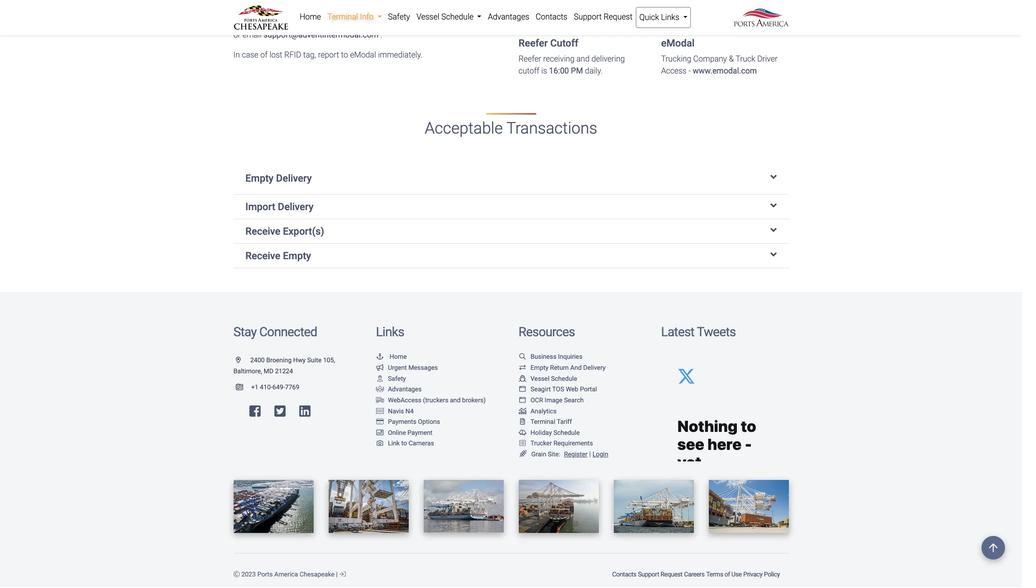 Task type: describe. For each thing, give the bounding box(es) containing it.
tweets
[[697, 324, 736, 339]]

ship image
[[519, 376, 527, 382]]

info
[[360, 12, 374, 22]]

7769
[[285, 383, 300, 391]]

2 safety from the top
[[388, 375, 406, 382]]

stay connected
[[234, 324, 317, 339]]

2 vertical spatial emodal
[[350, 50, 376, 60]]

2 vertical spatial delivery
[[584, 364, 606, 372]]

cameras
[[409, 440, 434, 447]]

trucker requirements
[[531, 440, 593, 447]]

empty return and delivery
[[531, 364, 606, 372]]

1 vertical spatial vessel
[[531, 375, 550, 382]]

1 vertical spatial home
[[390, 353, 407, 361]]

2023
[[242, 571, 256, 578]]

case
[[242, 50, 259, 60]]

2400
[[250, 357, 265, 364]]

immediately.
[[378, 50, 423, 60]]

policy
[[765, 571, 781, 578]]

stay
[[234, 324, 257, 339]]

0 vertical spatial support
[[574, 12, 602, 22]]

contact
[[303, 18, 330, 28]]

1 horizontal spatial vessel schedule
[[531, 375, 578, 382]]

contacts for contacts support request careers terms of use privacy policy
[[613, 571, 637, 578]]

login link
[[593, 451, 609, 458]]

empty return and delivery link
[[519, 364, 606, 372]]

1 horizontal spatial advantages link
[[485, 7, 533, 27]]

contacts support request careers terms of use privacy policy
[[613, 571, 781, 578]]

schedule for bottommost the vessel schedule link
[[551, 375, 578, 382]]

+1 410-649-7769 link
[[234, 383, 300, 391]]

messages
[[409, 364, 438, 372]]

privacy policy link
[[743, 566, 781, 584]]

twitter square image
[[275, 405, 286, 418]]

sign in image
[[340, 572, 346, 578]]

0 vertical spatial vessel
[[417, 12, 440, 22]]

empty for empty delivery
[[246, 172, 274, 184]]

www.emodal.com link
[[693, 66, 758, 76]]

go to top image
[[982, 536, 1006, 560]]

acceptable transactions
[[425, 119, 598, 138]]

bullhorn image
[[376, 365, 384, 371]]

daily.
[[585, 66, 603, 76]]

n4
[[406, 407, 414, 415]]

410-
[[260, 383, 273, 391]]

bells image
[[519, 430, 527, 436]]

acceptable
[[425, 119, 503, 138]]

holiday schedule
[[531, 429, 580, 436]]

reefer for reefer cutoff
[[519, 37, 548, 49]]

1 vertical spatial links
[[376, 324, 404, 339]]

www.emodal.com
[[693, 66, 758, 76]]

payments options
[[388, 418, 440, 426]]

md
[[264, 368, 274, 375]]

baltimore,
[[234, 368, 262, 375]]

import delivery
[[246, 201, 314, 213]]

urgent
[[388, 364, 407, 372]]

3838
[[400, 18, 418, 28]]

user hard hat image
[[376, 376, 384, 382]]

receive for receive empty
[[246, 250, 281, 262]]

terminal tariff
[[531, 418, 572, 426]]

safety link for urgent messages 'link'
[[376, 375, 406, 382]]

phone office image
[[236, 384, 251, 391]]

trucker
[[531, 440, 552, 447]]

exchange image
[[519, 365, 527, 371]]

ocr image search link
[[519, 397, 584, 404]]

map marker alt image
[[236, 358, 249, 364]]

1 vertical spatial support request link
[[638, 566, 684, 584]]

in case of lost rfid tag, report to emodal immediately.
[[234, 50, 423, 60]]

america
[[275, 571, 298, 578]]

empty delivery
[[246, 172, 312, 184]]

browser image
[[519, 398, 527, 404]]

truck
[[736, 54, 756, 64]]

receive export(s)
[[246, 225, 324, 237]]

in
[[234, 50, 240, 60]]

search image
[[519, 354, 527, 361]]

ocr
[[531, 397, 544, 404]]

payment
[[408, 429, 433, 436]]

0 vertical spatial schedule
[[442, 12, 474, 22]]

angle down image for import delivery
[[771, 201, 777, 211]]

link
[[388, 440, 400, 447]]

urgent messages link
[[376, 364, 438, 372]]

receive for receive export(s)
[[246, 225, 281, 237]]

1 horizontal spatial empty
[[283, 250, 311, 262]]

link to cameras link
[[376, 440, 434, 447]]

reefer cutoff
[[519, 37, 579, 49]]

payments
[[388, 418, 417, 426]]

portal
[[580, 386, 598, 393]]

login
[[593, 451, 609, 458]]

1 horizontal spatial links
[[662, 13, 680, 22]]

careers link
[[684, 566, 706, 584]]

list alt image
[[519, 441, 527, 447]]

0 vertical spatial of
[[261, 50, 268, 60]]

0 horizontal spatial advantages link
[[376, 386, 422, 393]]

contacts for contacts
[[536, 12, 568, 22]]

2023 ports america chesapeake |
[[240, 571, 340, 578]]

0 horizontal spatial contacts link
[[533, 7, 571, 27]]

access
[[662, 66, 687, 76]]

broening
[[266, 357, 292, 364]]

site:
[[548, 451, 561, 458]]

chesapeake
[[300, 571, 335, 578]]

webaccess (truckers and brokers)
[[388, 397, 486, 404]]

register
[[564, 451, 588, 458]]

1 vertical spatial emodal
[[662, 37, 695, 49]]

hand receiving image
[[376, 387, 384, 393]]

wheat image
[[519, 451, 528, 458]]

please
[[279, 18, 301, 28]]

browser image
[[519, 387, 527, 393]]

terminal tariff link
[[519, 418, 572, 426]]

email
[[243, 30, 262, 40]]

ocr image search
[[531, 397, 584, 404]]

1 vertical spatial request
[[661, 571, 683, 578]]

support@adventintermodal.com link
[[264, 30, 381, 40]]

grain
[[532, 451, 547, 458]]

0 vertical spatial to
[[341, 50, 348, 60]]

business inquiries link
[[519, 353, 583, 361]]

anchor image
[[376, 354, 384, 361]]

latest
[[662, 324, 695, 339]]

facebook square image
[[250, 405, 261, 418]]

support@adventintermodal.com
[[264, 30, 379, 40]]



Task type: vqa. For each thing, say whether or not it's contained in the screenshot.
21224
yes



Task type: locate. For each thing, give the bounding box(es) containing it.
advantages link up webaccess
[[376, 386, 422, 393]]

and inside reefer receiving and delivering cutoff is
[[577, 54, 590, 64]]

to right report
[[341, 50, 348, 60]]

delivering
[[592, 54, 625, 64]]

tariff
[[557, 418, 572, 426]]

1 vertical spatial receive
[[246, 250, 281, 262]]

online payment
[[388, 429, 433, 436]]

0 horizontal spatial contacts
[[536, 12, 568, 22]]

0 vertical spatial safety
[[388, 12, 410, 22]]

transactions
[[507, 119, 598, 138]]

connected
[[259, 324, 317, 339]]

2400 broening hwy suite 105, baltimore, md 21224
[[234, 357, 335, 375]]

tag,
[[303, 50, 316, 60]]

758-
[[385, 18, 400, 28]]

0 horizontal spatial support request link
[[571, 7, 636, 27]]

schedule up seagirt tos web portal
[[551, 375, 578, 382]]

1 horizontal spatial |
[[590, 450, 591, 459]]

tos
[[553, 386, 565, 393]]

links up anchor icon
[[376, 324, 404, 339]]

1 horizontal spatial home
[[390, 353, 407, 361]]

+1 410-649-7769
[[251, 383, 300, 391]]

0 horizontal spatial empty
[[246, 172, 274, 184]]

receive export(s) link
[[246, 225, 777, 237]]

empty for empty return and delivery
[[531, 364, 549, 372]]

of left use
[[725, 571, 731, 578]]

use
[[732, 571, 742, 578]]

link to cameras
[[388, 440, 434, 447]]

1 horizontal spatial contacts
[[613, 571, 637, 578]]

receiving
[[544, 54, 575, 64]]

-
[[689, 66, 691, 76]]

cutoff
[[519, 66, 540, 76]]

quick links
[[640, 13, 682, 22]]

links
[[662, 13, 680, 22], [376, 324, 404, 339]]

advantages up the reefer cutoff
[[488, 12, 530, 22]]

credit card image
[[376, 419, 384, 426]]

reefer inside reefer receiving and delivering cutoff is
[[519, 54, 542, 64]]

0 vertical spatial reefer
[[519, 37, 548, 49]]

emodal down at
[[350, 50, 376, 60]]

safety link
[[385, 7, 414, 27], [376, 375, 406, 382]]

reefer for reefer receiving and delivering cutoff is
[[519, 54, 542, 64]]

0 vertical spatial home
[[300, 12, 321, 22]]

advantages up webaccess
[[388, 386, 422, 393]]

1 angle down image from the top
[[771, 172, 777, 182]]

schedule down the tariff in the right of the page
[[554, 429, 580, 436]]

receive empty
[[246, 250, 311, 262]]

1 vertical spatial home link
[[376, 353, 407, 361]]

0 vertical spatial empty
[[246, 172, 274, 184]]

0 vertical spatial safety link
[[385, 7, 414, 27]]

1 receive from the top
[[246, 225, 281, 237]]

1 horizontal spatial and
[[577, 54, 590, 64]]

1 vertical spatial schedule
[[551, 375, 578, 382]]

support request link left careers
[[638, 566, 684, 584]]

reefer receiving and delivering cutoff is
[[519, 54, 625, 76]]

urgent messages
[[388, 364, 438, 372]]

lost
[[270, 50, 283, 60]]

2 horizontal spatial empty
[[531, 364, 549, 372]]

empty down business
[[531, 364, 549, 372]]

0 horizontal spatial home
[[300, 12, 321, 22]]

0 vertical spatial contacts
[[536, 12, 568, 22]]

0 horizontal spatial advantages
[[388, 386, 422, 393]]

home up urgent
[[390, 353, 407, 361]]

1 vertical spatial delivery
[[278, 201, 314, 213]]

terminal for terminal info
[[328, 12, 358, 22]]

0 horizontal spatial request
[[604, 12, 633, 22]]

home link up support@adventintermodal.com
[[297, 7, 324, 27]]

tab list containing empty delivery
[[234, 162, 789, 268]]

1 horizontal spatial terminal
[[531, 418, 556, 426]]

advantages link
[[485, 7, 533, 27], [376, 386, 422, 393]]

delivery up export(s)
[[278, 201, 314, 213]]

links right quick
[[662, 13, 680, 22]]

vessel schedule
[[417, 12, 476, 22], [531, 375, 578, 382]]

terminal left at
[[328, 12, 358, 22]]

1 horizontal spatial home link
[[376, 353, 407, 361]]

0 horizontal spatial terminal
[[328, 12, 358, 22]]

request left careers
[[661, 571, 683, 578]]

0 horizontal spatial to
[[341, 50, 348, 60]]

0 vertical spatial emodal
[[332, 18, 358, 28]]

and left brokers)
[[450, 397, 461, 404]]

emodal up trucking
[[662, 37, 695, 49]]

navis n4 link
[[376, 407, 414, 415]]

2 angle down image from the top
[[771, 201, 777, 211]]

2 vertical spatial angle down image
[[771, 225, 777, 235]]

0 vertical spatial receive
[[246, 225, 281, 237]]

linkedin image
[[300, 405, 311, 418]]

1 horizontal spatial support
[[638, 571, 660, 578]]

| left sign in icon
[[336, 571, 338, 578]]

1 vertical spatial advantages link
[[376, 386, 422, 393]]

request left quick
[[604, 12, 633, 22]]

advantages link up the reefer cutoff
[[485, 7, 533, 27]]

and for receiving
[[577, 54, 590, 64]]

truck container image
[[376, 398, 384, 404]]

latest tweets
[[662, 324, 736, 339]]

1 horizontal spatial of
[[725, 571, 731, 578]]

driver
[[758, 54, 778, 64]]

empty up import
[[246, 172, 274, 184]]

1 vertical spatial advantages
[[388, 386, 422, 393]]

navis
[[388, 407, 404, 415]]

schedule
[[442, 12, 474, 22], [551, 375, 578, 382], [554, 429, 580, 436]]

safety right 866-
[[388, 12, 410, 22]]

1 vertical spatial terminal
[[531, 418, 556, 426]]

terminal down analytics
[[531, 418, 556, 426]]

emodal left at
[[332, 18, 358, 28]]

quick links link
[[636, 7, 692, 28]]

empty delivery link
[[246, 172, 777, 184]]

1 vertical spatial of
[[725, 571, 731, 578]]

0 vertical spatial support request link
[[571, 7, 636, 27]]

inquiries
[[247, 18, 277, 28]]

seagirt tos web portal
[[531, 386, 598, 393]]

online
[[388, 429, 406, 436]]

receive
[[246, 225, 281, 237], [246, 250, 281, 262]]

emodal inside for inquiries please contact emodal at 866-758-3838 or email support@adventintermodal.com .
[[332, 18, 358, 28]]

request
[[604, 12, 633, 22], [661, 571, 683, 578]]

online payment link
[[376, 429, 433, 436]]

business inquiries
[[531, 353, 583, 361]]

0 horizontal spatial vessel schedule link
[[414, 7, 485, 27]]

terminal info
[[328, 12, 376, 22]]

safety link right 866-
[[385, 7, 414, 27]]

rfid
[[285, 50, 302, 60]]

terminal info link
[[324, 7, 385, 27]]

angle down image
[[771, 250, 777, 260]]

0 vertical spatial and
[[577, 54, 590, 64]]

0 horizontal spatial home link
[[297, 7, 324, 27]]

| left login
[[590, 450, 591, 459]]

credit card front image
[[376, 430, 384, 436]]

(truckers
[[423, 397, 449, 404]]

0 vertical spatial advantages link
[[485, 7, 533, 27]]

vessel schedule link
[[414, 7, 485, 27], [519, 375, 578, 382]]

at
[[360, 18, 367, 28]]

support left careers
[[638, 571, 660, 578]]

1 vertical spatial contacts
[[613, 571, 637, 578]]

navis n4
[[388, 407, 414, 415]]

|
[[590, 450, 591, 459], [336, 571, 338, 578]]

1 horizontal spatial request
[[661, 571, 683, 578]]

16:00
[[550, 66, 569, 76]]

1 vertical spatial support
[[638, 571, 660, 578]]

vessel right 758-
[[417, 12, 440, 22]]

home link for urgent messages 'link'
[[376, 353, 407, 361]]

angle down image for receive export(s)
[[771, 225, 777, 235]]

inquiries
[[558, 353, 583, 361]]

0 vertical spatial delivery
[[276, 172, 312, 184]]

1 vertical spatial vessel schedule
[[531, 375, 578, 382]]

delivery for import delivery
[[278, 201, 314, 213]]

pm
[[571, 66, 584, 76]]

0 vertical spatial advantages
[[488, 12, 530, 22]]

0 vertical spatial home link
[[297, 7, 324, 27]]

is
[[542, 66, 548, 76]]

seagirt
[[531, 386, 551, 393]]

suite
[[307, 357, 322, 364]]

2 vertical spatial schedule
[[554, 429, 580, 436]]

of left lost
[[261, 50, 268, 60]]

0 vertical spatial vessel schedule
[[417, 12, 476, 22]]

0 vertical spatial angle down image
[[771, 172, 777, 182]]

1 vertical spatial empty
[[283, 250, 311, 262]]

and for (truckers
[[450, 397, 461, 404]]

2 vertical spatial empty
[[531, 364, 549, 372]]

receive down 'receive export(s)'
[[246, 250, 281, 262]]

webaccess (truckers and brokers) link
[[376, 397, 486, 404]]

1 vertical spatial vessel schedule link
[[519, 375, 578, 382]]

analytics
[[531, 407, 557, 415]]

empty
[[246, 172, 274, 184], [283, 250, 311, 262], [531, 364, 549, 372]]

receive empty link
[[246, 250, 777, 262]]

home link up urgent
[[376, 353, 407, 361]]

support up cutoff
[[574, 12, 602, 22]]

0 vertical spatial links
[[662, 13, 680, 22]]

schedule right 3838
[[442, 12, 474, 22]]

0 vertical spatial request
[[604, 12, 633, 22]]

0 horizontal spatial |
[[336, 571, 338, 578]]

terminal inside 'link'
[[328, 12, 358, 22]]

company
[[694, 54, 728, 64]]

1 horizontal spatial advantages
[[488, 12, 530, 22]]

1 vertical spatial angle down image
[[771, 201, 777, 211]]

0 horizontal spatial vessel
[[417, 12, 440, 22]]

0 horizontal spatial of
[[261, 50, 268, 60]]

0 vertical spatial vessel schedule link
[[414, 7, 485, 27]]

schedule for holiday schedule link
[[554, 429, 580, 436]]

import delivery link
[[246, 201, 777, 213]]

quick
[[640, 13, 660, 22]]

1 safety from the top
[[388, 12, 410, 22]]

webaccess
[[388, 397, 422, 404]]

1 vertical spatial reefer
[[519, 54, 542, 64]]

1 horizontal spatial vessel
[[531, 375, 550, 382]]

1 vertical spatial and
[[450, 397, 461, 404]]

safety link for terminal info 'link'
[[385, 7, 414, 27]]

0 vertical spatial |
[[590, 450, 591, 459]]

angle down image inside receive export(s) link
[[771, 225, 777, 235]]

1 horizontal spatial support request link
[[638, 566, 684, 584]]

analytics link
[[519, 407, 557, 415]]

trucker requirements link
[[519, 440, 593, 447]]

camera image
[[376, 441, 384, 447]]

privacy
[[744, 571, 763, 578]]

safety link down urgent
[[376, 375, 406, 382]]

copyright image
[[234, 572, 240, 578]]

1 vertical spatial contacts link
[[612, 566, 638, 584]]

1 vertical spatial |
[[336, 571, 338, 578]]

649-
[[273, 383, 285, 391]]

angle down image
[[771, 172, 777, 182], [771, 201, 777, 211], [771, 225, 777, 235]]

file invoice image
[[519, 419, 527, 426]]

1 horizontal spatial to
[[402, 440, 407, 447]]

receive down import
[[246, 225, 281, 237]]

delivery up import delivery
[[276, 172, 312, 184]]

and up pm
[[577, 54, 590, 64]]

angle down image inside 'import delivery' link
[[771, 201, 777, 211]]

home up support@adventintermodal.com
[[300, 12, 321, 22]]

tab list
[[234, 162, 789, 268]]

2 reefer from the top
[[519, 54, 542, 64]]

image
[[545, 397, 563, 404]]

0 vertical spatial terminal
[[328, 12, 358, 22]]

0 horizontal spatial vessel schedule
[[417, 12, 476, 22]]

0 horizontal spatial support
[[574, 12, 602, 22]]

support request link up delivering
[[571, 7, 636, 27]]

0 vertical spatial contacts link
[[533, 7, 571, 27]]

1 horizontal spatial vessel schedule link
[[519, 375, 578, 382]]

0 horizontal spatial links
[[376, 324, 404, 339]]

safety
[[388, 12, 410, 22], [388, 375, 406, 382]]

1 vertical spatial to
[[402, 440, 407, 447]]

delivery right and
[[584, 364, 606, 372]]

for
[[234, 18, 245, 28]]

1 horizontal spatial contacts link
[[612, 566, 638, 584]]

2 receive from the top
[[246, 250, 281, 262]]

empty down export(s)
[[283, 250, 311, 262]]

0 horizontal spatial and
[[450, 397, 461, 404]]

1 reefer from the top
[[519, 37, 548, 49]]

of
[[261, 50, 268, 60], [725, 571, 731, 578]]

1 vertical spatial safety
[[388, 375, 406, 382]]

payments options link
[[376, 418, 440, 426]]

1 vertical spatial safety link
[[376, 375, 406, 382]]

3 angle down image from the top
[[771, 225, 777, 235]]

report
[[318, 50, 339, 60]]

delivery for empty delivery
[[276, 172, 312, 184]]

vessel up seagirt
[[531, 375, 550, 382]]

safety down urgent
[[388, 375, 406, 382]]

16:00 pm daily.
[[550, 66, 603, 76]]

search
[[565, 397, 584, 404]]

angle down image inside empty delivery link
[[771, 172, 777, 182]]

to right the link
[[402, 440, 407, 447]]

angle down image for empty delivery
[[771, 172, 777, 182]]

analytics image
[[519, 408, 527, 415]]

vessel
[[417, 12, 440, 22], [531, 375, 550, 382]]

terminal for terminal tariff
[[531, 418, 556, 426]]

home link for terminal info 'link'
[[297, 7, 324, 27]]

container storage image
[[376, 408, 384, 415]]



